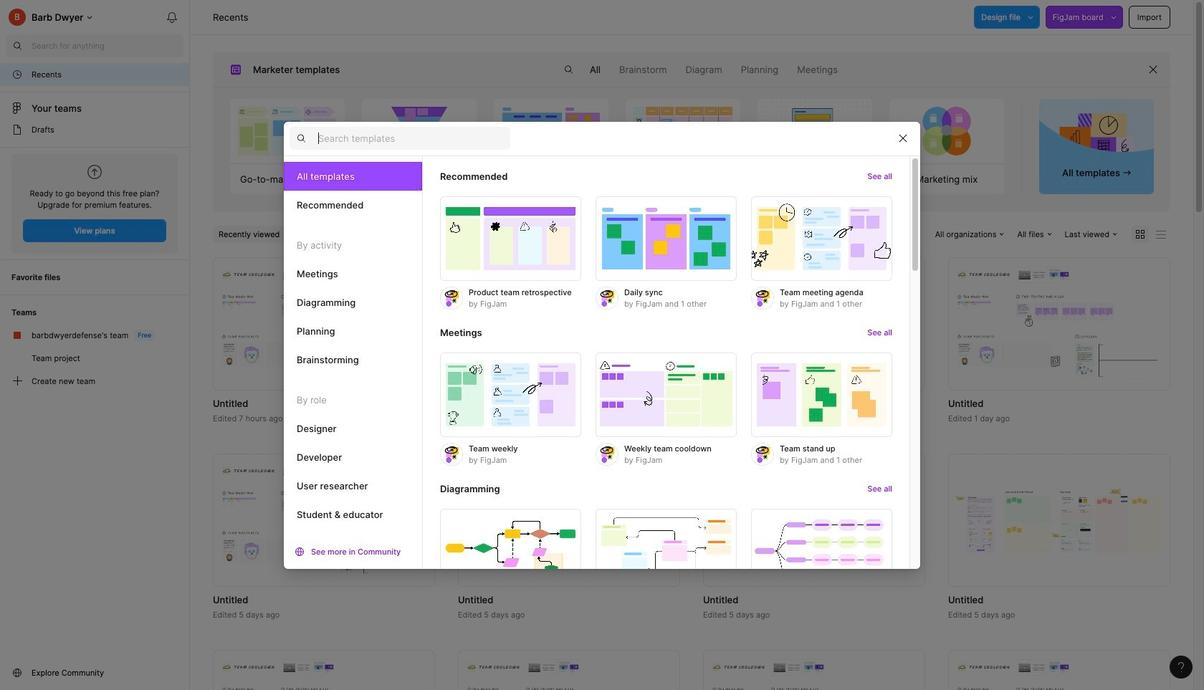 Task type: describe. For each thing, give the bounding box(es) containing it.
0 horizontal spatial search 32 image
[[6, 34, 29, 57]]

Search templates text field
[[318, 130, 510, 147]]

daily sync image
[[596, 196, 737, 281]]

community 16 image
[[11, 667, 23, 679]]

creative brief template image
[[751, 99, 879, 163]]

marketing funnel image
[[362, 99, 476, 163]]

marketing mix image
[[890, 99, 1004, 163]]



Task type: vqa. For each thing, say whether or not it's contained in the screenshot.
EX: A WEEKLY TEAM MEETING, STARTING WITH AN ICE BREAKER field
no



Task type: locate. For each thing, give the bounding box(es) containing it.
Search for anything text field
[[32, 40, 184, 52]]

diagram basics image
[[440, 509, 581, 594]]

weekly team cooldown image
[[596, 352, 737, 437]]

competitor analysis image
[[494, 99, 608, 163]]

team meeting agenda image
[[751, 196, 892, 281]]

uml diagram image
[[596, 509, 737, 594]]

1 vertical spatial search 32 image
[[557, 58, 580, 81]]

recent 16 image
[[11, 69, 23, 80]]

product team retrospective image
[[440, 196, 581, 281]]

dialog
[[284, 121, 920, 622]]

team weekly image
[[440, 352, 581, 437]]

bell 32 image
[[161, 6, 184, 29]]

search 32 image
[[6, 34, 29, 57], [557, 58, 580, 81]]

file thumbnail image
[[505, 265, 633, 384], [220, 266, 428, 382], [710, 266, 918, 382], [956, 266, 1163, 382], [220, 463, 428, 578], [465, 488, 673, 553], [710, 488, 918, 553], [956, 488, 1163, 553], [220, 659, 428, 690], [465, 659, 673, 690], [710, 659, 918, 690], [956, 659, 1163, 690]]

search 32 image up competitor analysis image
[[557, 58, 580, 81]]

search 32 image up recent 16 icon
[[6, 34, 29, 57]]

0 vertical spatial search 32 image
[[6, 34, 29, 57]]

page 16 image
[[11, 124, 23, 135]]

1 horizontal spatial search 32 image
[[557, 58, 580, 81]]

team stand up image
[[751, 352, 892, 437]]

mindmap image
[[751, 509, 892, 594]]

go-to-market (gtm) strategy image
[[230, 99, 345, 163]]

see all all templates image
[[1060, 112, 1134, 162]]

social media planner image
[[626, 99, 740, 163]]



